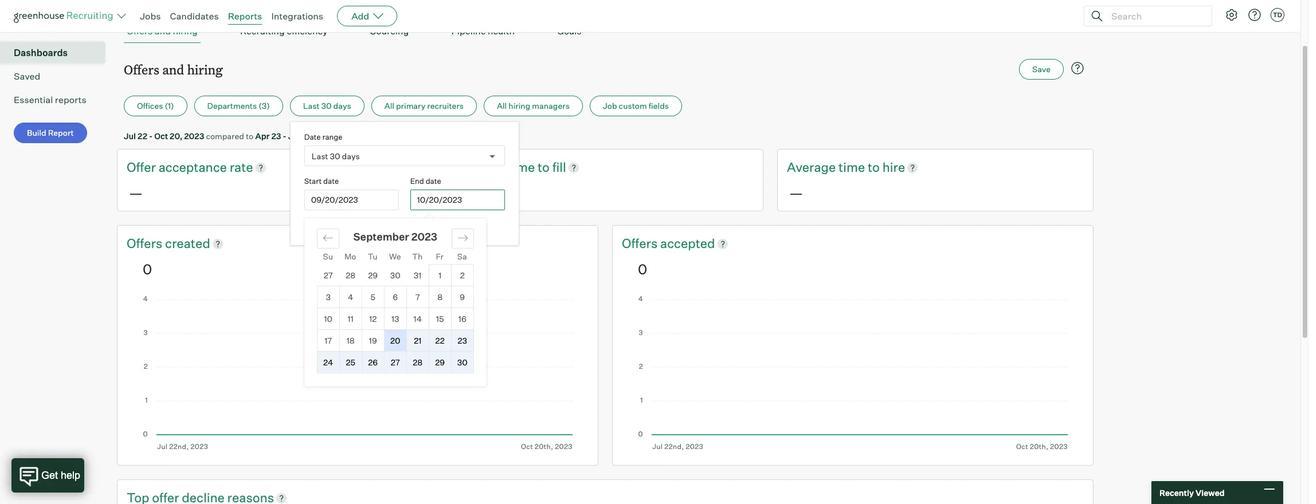 Task type: describe. For each thing, give the bounding box(es) containing it.
date range
[[304, 133, 343, 142]]

offices (1)
[[137, 101, 174, 111]]

all primary recruiters
[[385, 101, 464, 111]]

overview
[[14, 24, 54, 35]]

reports
[[228, 10, 262, 22]]

30 up the date range
[[321, 101, 332, 111]]

move forward to switch to the next month image
[[457, 233, 468, 244]]

hiring inside tab list
[[173, 25, 198, 37]]

5 button
[[362, 287, 384, 308]]

september 2023 region
[[304, 219, 826, 387]]

28 for the bottommost '28' button
[[413, 358, 423, 368]]

time link for fill
[[509, 159, 538, 177]]

0 for created
[[143, 261, 152, 278]]

mo
[[345, 252, 356, 262]]

offices
[[137, 101, 163, 111]]

job custom fields button
[[590, 96, 682, 117]]

4
[[348, 293, 353, 302]]

22 inside button
[[436, 336, 445, 346]]

integrations
[[271, 10, 323, 22]]

6 button
[[385, 287, 406, 308]]

departments
[[207, 101, 257, 111]]

rate
[[230, 160, 253, 175]]

jobs link
[[140, 10, 161, 22]]

faq image
[[1071, 61, 1085, 75]]

start
[[304, 177, 322, 186]]

31 button
[[407, 265, 429, 286]]

essential reports link
[[14, 93, 101, 107]]

0 vertical spatial 22
[[138, 131, 147, 141]]

10
[[324, 314, 333, 324]]

16 button
[[452, 309, 473, 330]]

date
[[304, 133, 321, 142]]

Search text field
[[1109, 8, 1202, 24]]

save button
[[1020, 59, 1064, 80]]

build report
[[27, 128, 74, 138]]

1 vertical spatial 29 button
[[429, 352, 451, 373]]

8
[[438, 293, 443, 302]]

hire
[[883, 160, 906, 175]]

sa
[[457, 252, 467, 262]]

20,
[[170, 131, 182, 141]]

1 vertical spatial last 30 days
[[312, 151, 360, 161]]

average time to for fill
[[457, 160, 553, 175]]

departments (3)
[[207, 101, 270, 111]]

all for all hiring managers
[[497, 101, 507, 111]]

2 vertical spatial hiring
[[509, 101, 531, 111]]

viewed
[[1196, 488, 1225, 498]]

19
[[369, 336, 377, 346]]

recruiting
[[240, 25, 285, 37]]

recently viewed
[[1160, 488, 1225, 498]]

6
[[393, 293, 398, 302]]

average time to for hire
[[787, 160, 883, 175]]

3
[[326, 293, 331, 302]]

and inside button
[[155, 25, 171, 37]]

30 down range
[[330, 151, 340, 161]]

0 horizontal spatial time
[[394, 221, 411, 231]]

oct
[[154, 131, 168, 141]]

recruiting efficiency button
[[237, 20, 331, 43]]

start date
[[304, 177, 339, 186]]

to link for hire
[[868, 159, 883, 177]]

reports
[[55, 94, 86, 106]]

end date
[[410, 177, 441, 186]]

(3)
[[259, 101, 270, 111]]

td button
[[1269, 6, 1287, 24]]

1
[[439, 271, 442, 281]]

1 vertical spatial days
[[342, 151, 360, 161]]

29 for the leftmost 29 button
[[368, 271, 378, 280]]

1 button
[[429, 265, 451, 286]]

average link for hire
[[787, 159, 839, 177]]

recently
[[1160, 488, 1194, 498]]

hire link
[[883, 159, 906, 177]]

time for fill
[[509, 160, 535, 175]]

period
[[413, 221, 437, 231]]

20
[[390, 336, 401, 346]]

range
[[322, 133, 343, 142]]

13
[[392, 314, 399, 324]]

custom
[[619, 101, 647, 111]]

save
[[1033, 64, 1051, 74]]

add button
[[337, 6, 397, 26]]

end
[[410, 177, 424, 186]]

all hiring managers button
[[484, 96, 583, 117]]

0 horizontal spatial 2023
[[184, 131, 204, 141]]

9
[[460, 293, 465, 302]]

primary
[[396, 101, 426, 111]]

11
[[348, 314, 354, 324]]

10/20/2023
[[417, 195, 462, 205]]

27 for bottom the 27 button
[[391, 358, 400, 368]]

1 horizontal spatial 2023
[[314, 131, 334, 141]]

9 button
[[452, 287, 473, 308]]

21
[[414, 336, 422, 346]]

goals button
[[554, 20, 585, 43]]

12 button
[[362, 309, 384, 330]]

23 button
[[452, 330, 473, 352]]

time for hire
[[839, 160, 865, 175]]

10 button
[[318, 309, 339, 330]]

dashboards link
[[14, 46, 101, 60]]

we
[[389, 252, 401, 262]]

jobs
[[140, 10, 161, 22]]

to left the hire
[[868, 160, 880, 175]]

25 button
[[340, 352, 362, 373]]

1 vertical spatial and
[[162, 61, 184, 78]]

average for hire
[[787, 160, 836, 175]]

date for start date
[[323, 177, 339, 186]]

average link for fill
[[457, 159, 509, 177]]

offers link for created
[[127, 235, 165, 253]]

17
[[325, 336, 332, 346]]

td
[[1273, 11, 1283, 19]]

offices (1) button
[[124, 96, 187, 117]]

18
[[347, 336, 355, 346]]

build report button
[[14, 123, 87, 143]]

11 button
[[340, 309, 362, 330]]



Task type: locate. For each thing, give the bounding box(es) containing it.
2 average from the left
[[787, 160, 836, 175]]

22 button
[[429, 330, 451, 352]]

jul left the oct
[[124, 131, 136, 141]]

2 average time to from the left
[[787, 160, 883, 175]]

last inside button
[[303, 101, 320, 111]]

candidates
[[170, 10, 219, 22]]

30 button down 23 button
[[452, 352, 473, 373]]

2 jul from the left
[[288, 131, 300, 141]]

29 button down tu
[[362, 265, 384, 286]]

offers link
[[127, 235, 165, 253], [622, 235, 661, 253]]

1 average link from the left
[[457, 159, 509, 177]]

greenhouse recruiting image
[[14, 9, 117, 23]]

integrations link
[[271, 10, 323, 22]]

1 — from the left
[[129, 185, 143, 202]]

1 horizontal spatial date
[[426, 177, 441, 186]]

15 button
[[429, 309, 451, 330]]

25
[[346, 358, 355, 368]]

23 down 16
[[458, 336, 467, 346]]

move backward to switch to the previous month image
[[323, 233, 334, 244]]

2 all from the left
[[497, 101, 507, 111]]

1 horizontal spatial 27
[[391, 358, 400, 368]]

last 30 days down range
[[312, 151, 360, 161]]

2 horizontal spatial 2023
[[412, 231, 437, 243]]

16
[[459, 314, 467, 324]]

30 down 23 button
[[457, 358, 468, 368]]

1 horizontal spatial 28
[[413, 358, 423, 368]]

1 horizontal spatial xychart image
[[638, 296, 1068, 451]]

0 horizontal spatial 22
[[138, 131, 147, 141]]

time link for hire
[[839, 159, 868, 177]]

all for all primary recruiters
[[385, 101, 394, 111]]

2023 inside region
[[412, 231, 437, 243]]

0 vertical spatial hiring
[[173, 25, 198, 37]]

fields
[[649, 101, 669, 111]]

7
[[416, 293, 420, 302]]

september 2023
[[354, 231, 437, 243]]

27 down 20
[[391, 358, 400, 368]]

1 horizontal spatial 22
[[436, 336, 445, 346]]

0 horizontal spatial 29
[[368, 271, 378, 280]]

2023 right 21,
[[314, 131, 334, 141]]

1 to link from the left
[[538, 159, 553, 177]]

accepted link
[[661, 235, 715, 253]]

1 vertical spatial 27
[[391, 358, 400, 368]]

1 horizontal spatial average link
[[787, 159, 839, 177]]

hiring up departments
[[187, 61, 223, 78]]

22 left the oct
[[138, 131, 147, 141]]

0 horizontal spatial average
[[457, 160, 506, 175]]

23 right the apr
[[271, 131, 281, 141]]

29 down the 22 button
[[435, 358, 445, 368]]

essential reports
[[14, 94, 86, 106]]

days up range
[[333, 101, 351, 111]]

offers and hiring
[[127, 25, 198, 37], [124, 61, 223, 78]]

fr
[[436, 252, 444, 262]]

27 button down 20
[[385, 352, 406, 373]]

0 vertical spatial last 30 days
[[303, 101, 351, 111]]

27 button down su
[[317, 265, 340, 286]]

24 button
[[318, 352, 339, 373]]

configure image
[[1225, 8, 1239, 22]]

0 horizontal spatial average link
[[457, 159, 509, 177]]

3 — from the left
[[790, 185, 803, 202]]

days inside button
[[333, 101, 351, 111]]

1 horizontal spatial to link
[[868, 159, 883, 177]]

0 vertical spatial 30 button
[[384, 265, 407, 286]]

1 horizontal spatial 27 button
[[385, 352, 406, 373]]

0 horizontal spatial offers link
[[127, 235, 165, 253]]

1 horizontal spatial —
[[459, 185, 473, 202]]

offers inside offers and hiring button
[[127, 25, 153, 37]]

acceptance
[[159, 160, 227, 175]]

jul
[[124, 131, 136, 141], [288, 131, 300, 141]]

to left fill
[[538, 160, 550, 175]]

fill link
[[553, 159, 566, 177]]

compare to previous time period
[[315, 221, 437, 231]]

1 horizontal spatial 29
[[435, 358, 445, 368]]

offer
[[127, 160, 156, 175]]

2 — from the left
[[459, 185, 473, 202]]

average time to
[[457, 160, 553, 175], [787, 160, 883, 175]]

sourcing
[[370, 25, 409, 37]]

0 horizontal spatial all
[[385, 101, 394, 111]]

- right the apr
[[283, 131, 287, 141]]

pipeline
[[452, 25, 486, 37]]

departments (3) button
[[194, 96, 283, 117]]

0
[[143, 261, 152, 278], [638, 261, 648, 278]]

su
[[323, 252, 333, 262]]

hiring left managers
[[509, 101, 531, 111]]

2023
[[184, 131, 204, 141], [314, 131, 334, 141], [412, 231, 437, 243]]

offers and hiring inside button
[[127, 25, 198, 37]]

29
[[368, 271, 378, 280], [435, 358, 445, 368]]

date right end
[[426, 177, 441, 186]]

28 button down 'mo'
[[340, 265, 362, 286]]

29 for the bottom 29 button
[[435, 358, 445, 368]]

1 horizontal spatial time
[[509, 160, 535, 175]]

0 horizontal spatial 0
[[143, 261, 152, 278]]

jul 22 - oct 20, 2023 compared to apr 23 - jul 21, 2023
[[124, 131, 334, 141]]

0 horizontal spatial jul
[[124, 131, 136, 141]]

3 button
[[318, 287, 339, 308]]

candidates link
[[170, 10, 219, 22]]

2 0 from the left
[[638, 261, 648, 278]]

efficiency
[[287, 25, 328, 37]]

hiring
[[173, 25, 198, 37], [187, 61, 223, 78], [509, 101, 531, 111]]

pipeline health
[[452, 25, 515, 37]]

recruiting efficiency
[[240, 25, 328, 37]]

2 - from the left
[[283, 131, 287, 141]]

(1)
[[165, 101, 174, 111]]

offers and hiring down jobs link on the top
[[127, 25, 198, 37]]

1 offers link from the left
[[127, 235, 165, 253]]

2 date from the left
[[426, 177, 441, 186]]

1 horizontal spatial average
[[787, 160, 836, 175]]

to left previous
[[351, 221, 358, 231]]

to left the apr
[[246, 131, 254, 141]]

1 vertical spatial 30 button
[[452, 352, 473, 373]]

1 vertical spatial 23
[[458, 336, 467, 346]]

overview link
[[14, 22, 101, 36]]

rate link
[[230, 159, 253, 177]]

hiring down candidates link
[[173, 25, 198, 37]]

1 horizontal spatial 28 button
[[407, 352, 429, 373]]

-
[[149, 131, 153, 141], [283, 131, 287, 141]]

sourcing button
[[367, 20, 412, 43]]

time link left fill link
[[509, 159, 538, 177]]

1 xychart image from the left
[[143, 296, 573, 451]]

all left primary
[[385, 101, 394, 111]]

offers and hiring up (1)
[[124, 61, 223, 78]]

1 horizontal spatial 23
[[458, 336, 467, 346]]

2 time link from the left
[[839, 159, 868, 177]]

0 horizontal spatial 29 button
[[362, 265, 384, 286]]

last 30 days up the date range
[[303, 101, 351, 111]]

28 button down 21 button
[[407, 352, 429, 373]]

tab list containing offers and hiring
[[124, 20, 1087, 43]]

health
[[488, 25, 515, 37]]

23 inside 23 button
[[458, 336, 467, 346]]

2 horizontal spatial —
[[790, 185, 803, 202]]

1 jul from the left
[[124, 131, 136, 141]]

7 button
[[407, 287, 429, 308]]

0 horizontal spatial -
[[149, 131, 153, 141]]

1 average time to from the left
[[457, 160, 553, 175]]

1 horizontal spatial -
[[283, 131, 287, 141]]

time link left hire link
[[839, 159, 868, 177]]

12
[[369, 314, 377, 324]]

21 button
[[407, 330, 429, 352]]

1 average from the left
[[457, 160, 506, 175]]

0 horizontal spatial 27 button
[[317, 265, 340, 286]]

0 vertical spatial 28 button
[[340, 265, 362, 286]]

1 - from the left
[[149, 131, 153, 141]]

0 horizontal spatial 28
[[346, 271, 356, 280]]

1 time link from the left
[[509, 159, 538, 177]]

2 to link from the left
[[868, 159, 883, 177]]

28 for the top '28' button
[[346, 271, 356, 280]]

last 30 days
[[303, 101, 351, 111], [312, 151, 360, 161]]

2023 right 20,
[[184, 131, 204, 141]]

apr
[[255, 131, 270, 141]]

acceptance link
[[159, 159, 230, 177]]

last down the date range
[[312, 151, 328, 161]]

0 vertical spatial 23
[[271, 131, 281, 141]]

tu
[[368, 252, 378, 262]]

1 vertical spatial 28 button
[[407, 352, 429, 373]]

to link for fill
[[538, 159, 553, 177]]

xychart image for created
[[143, 296, 573, 451]]

0 horizontal spatial xychart image
[[143, 296, 573, 451]]

0 horizontal spatial —
[[129, 185, 143, 202]]

1 vertical spatial 22
[[436, 336, 445, 346]]

0 horizontal spatial time link
[[509, 159, 538, 177]]

tab list
[[124, 20, 1087, 43]]

average for fill
[[457, 160, 506, 175]]

29 button down the 22 button
[[429, 352, 451, 373]]

27 down su
[[324, 271, 333, 280]]

0 for accepted
[[638, 261, 648, 278]]

0 horizontal spatial to link
[[538, 159, 553, 177]]

15
[[436, 314, 444, 324]]

to
[[246, 131, 254, 141], [538, 160, 550, 175], [868, 160, 880, 175], [351, 221, 358, 231]]

last up 21,
[[303, 101, 320, 111]]

— for hire
[[790, 185, 803, 202]]

0 vertical spatial 27
[[324, 271, 333, 280]]

20 button
[[385, 330, 406, 352]]

1 horizontal spatial offers link
[[622, 235, 661, 253]]

offer acceptance
[[127, 160, 230, 175]]

— for fill
[[459, 185, 473, 202]]

build
[[27, 128, 46, 138]]

job
[[603, 101, 617, 111]]

2023 up th
[[412, 231, 437, 243]]

0 horizontal spatial date
[[323, 177, 339, 186]]

fill
[[553, 160, 566, 175]]

1 horizontal spatial all
[[497, 101, 507, 111]]

2
[[460, 271, 465, 281]]

1 horizontal spatial jul
[[288, 131, 300, 141]]

0 vertical spatial days
[[333, 101, 351, 111]]

- left the oct
[[149, 131, 153, 141]]

2 average link from the left
[[787, 159, 839, 177]]

time link
[[509, 159, 538, 177], [839, 159, 868, 177]]

date for end date
[[426, 177, 441, 186]]

1 0 from the left
[[143, 261, 152, 278]]

19 button
[[362, 330, 384, 352]]

30 down we
[[390, 271, 401, 280]]

0 vertical spatial and
[[155, 25, 171, 37]]

all left managers
[[497, 101, 507, 111]]

1 vertical spatial 28
[[413, 358, 423, 368]]

0 horizontal spatial 27
[[324, 271, 333, 280]]

time left period
[[394, 221, 411, 231]]

compare
[[315, 221, 349, 231]]

offers link for accepted
[[622, 235, 661, 253]]

time left the hire
[[839, 160, 865, 175]]

xychart image
[[143, 296, 573, 451], [638, 296, 1068, 451]]

0 horizontal spatial 23
[[271, 131, 281, 141]]

0 vertical spatial 29
[[368, 271, 378, 280]]

last
[[303, 101, 320, 111], [312, 151, 328, 161]]

0 vertical spatial 28
[[346, 271, 356, 280]]

last 30 days button
[[290, 96, 365, 117]]

last 30 days inside button
[[303, 101, 351, 111]]

09/20/2023
[[311, 195, 358, 205]]

30
[[321, 101, 332, 111], [330, 151, 340, 161], [390, 271, 401, 280], [457, 358, 468, 368]]

0 horizontal spatial average time to
[[457, 160, 553, 175]]

and up (1)
[[162, 61, 184, 78]]

xychart image for accepted
[[638, 296, 1068, 451]]

date right start
[[323, 177, 339, 186]]

time left fill
[[509, 160, 535, 175]]

pipeline health button
[[449, 20, 518, 43]]

2 horizontal spatial time
[[839, 160, 865, 175]]

1 horizontal spatial 30 button
[[452, 352, 473, 373]]

26 button
[[362, 352, 384, 373]]

1 all from the left
[[385, 101, 394, 111]]

28
[[346, 271, 356, 280], [413, 358, 423, 368]]

days down range
[[342, 151, 360, 161]]

0 vertical spatial offers and hiring
[[127, 25, 198, 37]]

jul left 21,
[[288, 131, 300, 141]]

26
[[368, 358, 378, 368]]

job custom fields
[[603, 101, 669, 111]]

1 horizontal spatial time link
[[839, 159, 868, 177]]

0 vertical spatial 29 button
[[362, 265, 384, 286]]

1 vertical spatial 27 button
[[385, 352, 406, 373]]

27 for the leftmost the 27 button
[[324, 271, 333, 280]]

created
[[165, 236, 210, 251]]

2 xychart image from the left
[[638, 296, 1068, 451]]

2 button
[[452, 265, 473, 286]]

1 date from the left
[[323, 177, 339, 186]]

1 vertical spatial last
[[312, 151, 328, 161]]

30 button down we
[[384, 265, 407, 286]]

0 vertical spatial 27 button
[[317, 265, 340, 286]]

1 vertical spatial 29
[[435, 358, 445, 368]]

september
[[354, 231, 409, 243]]

reports link
[[228, 10, 262, 22]]

0 horizontal spatial 30 button
[[384, 265, 407, 286]]

1 horizontal spatial 0
[[638, 261, 648, 278]]

1 horizontal spatial average time to
[[787, 160, 883, 175]]

0 vertical spatial last
[[303, 101, 320, 111]]

and down jobs link on the top
[[155, 25, 171, 37]]

22 down 15
[[436, 336, 445, 346]]

28 down 21 button
[[413, 358, 423, 368]]

1 horizontal spatial 29 button
[[429, 352, 451, 373]]

offers and hiring button
[[124, 20, 201, 43]]

1 vertical spatial hiring
[[187, 61, 223, 78]]

29 down tu
[[368, 271, 378, 280]]

28 down 'mo'
[[346, 271, 356, 280]]

28 button
[[340, 265, 362, 286], [407, 352, 429, 373]]

1 vertical spatial offers and hiring
[[124, 61, 223, 78]]

2 offers link from the left
[[622, 235, 661, 253]]

0 horizontal spatial 28 button
[[340, 265, 362, 286]]

24
[[323, 358, 333, 368]]

dashboards
[[14, 47, 68, 59]]



Task type: vqa. For each thing, say whether or not it's contained in the screenshot.


